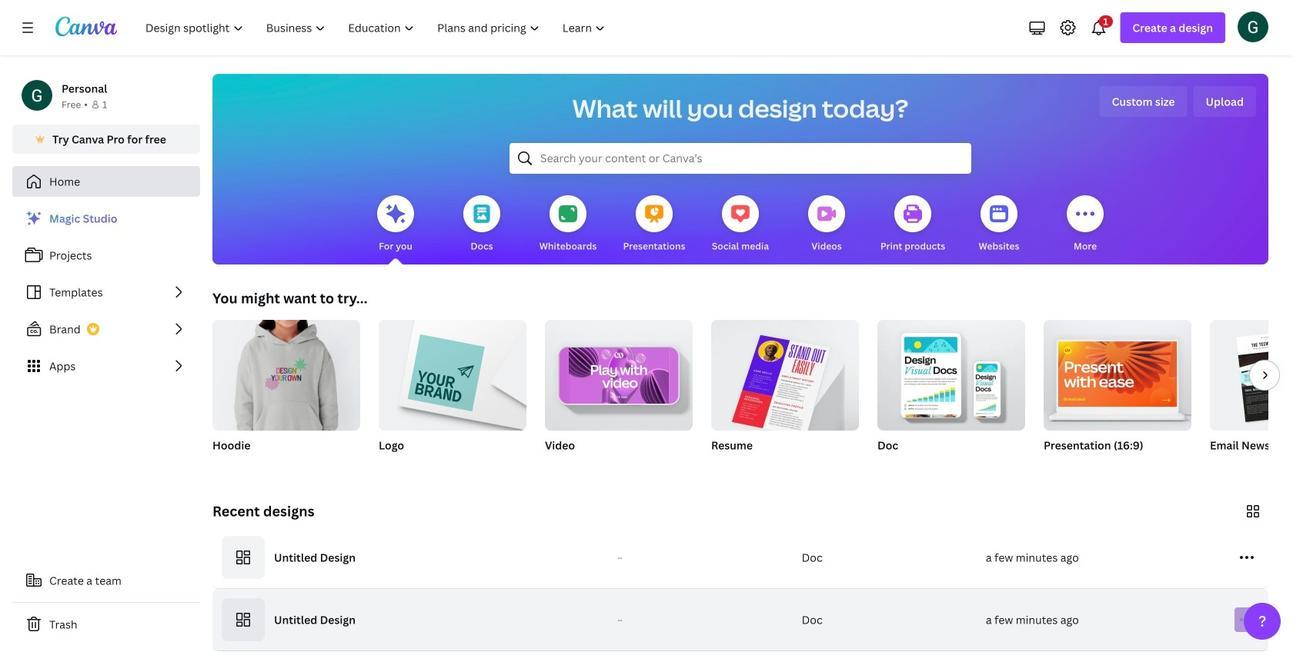 Task type: vqa. For each thing, say whether or not it's contained in the screenshot.
Tara Schultz ICON
no



Task type: describe. For each thing, give the bounding box(es) containing it.
top level navigation element
[[135, 12, 619, 43]]



Task type: locate. For each thing, give the bounding box(es) containing it.
list
[[12, 203, 200, 382]]

group
[[212, 314, 360, 473], [212, 314, 360, 431], [379, 314, 527, 473], [379, 314, 527, 431], [545, 314, 693, 473], [545, 314, 693, 431], [711, 314, 859, 473], [711, 314, 859, 438], [878, 320, 1025, 473], [878, 320, 1025, 431], [1044, 320, 1192, 473], [1210, 320, 1293, 473]]

Search search field
[[540, 144, 941, 173]]

None search field
[[510, 143, 972, 174]]

greg robinson image
[[1238, 11, 1269, 42]]



